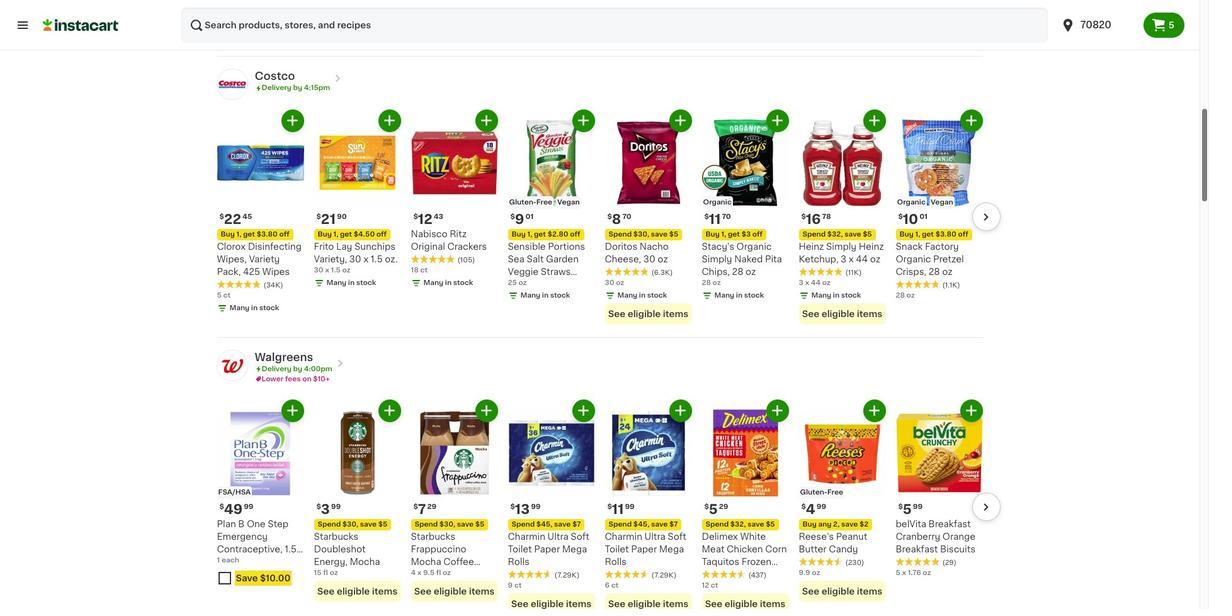 Task type: vqa. For each thing, say whether or not it's contained in the screenshot.
topmost Heavy
no



Task type: describe. For each thing, give the bounding box(es) containing it.
buy for 9
[[512, 231, 526, 238]]

in down crackers
[[445, 280, 452, 287]]

snack factory organic pretzel crisps, 28 oz
[[896, 242, 964, 276]]

x left 1.76
[[902, 570, 907, 577]]

1 vegan from the left
[[558, 199, 580, 206]]

7
[[418, 503, 426, 516]]

(6.3k)
[[652, 270, 673, 276]]

28 inside "snack factory organic pretzel crisps, 28 oz"
[[929, 268, 940, 276]]

$7 for 11
[[670, 522, 678, 528]]

30 inside doritos nacho cheese, 30 oz
[[644, 255, 656, 264]]

save for 11
[[651, 522, 668, 528]]

eligible for 4
[[822, 588, 855, 596]]

oz inside "snack factory organic pretzel crisps, 28 oz"
[[943, 268, 953, 276]]

b
[[238, 520, 245, 529]]

eligible for 5
[[725, 600, 758, 609]]

save for 16
[[845, 231, 862, 238]]

see for 3
[[317, 588, 335, 596]]

save
[[236, 574, 258, 583]]

oz inside doritos nacho cheese, 30 oz
[[658, 255, 668, 264]]

paper for 11
[[631, 545, 657, 554]]

49
[[224, 503, 243, 516]]

lower
[[262, 376, 284, 383]]

5 ct
[[217, 292, 231, 299]]

get for 21
[[340, 231, 352, 238]]

1 vertical spatial 12
[[702, 583, 710, 590]]

gluten-free
[[800, 489, 844, 496]]

$ for $ 7 29
[[414, 504, 418, 511]]

frito
[[314, 242, 334, 251]]

snack inside "snack factory organic pretzel crisps, 28 oz"
[[896, 242, 923, 251]]

9.5
[[423, 570, 435, 577]]

nabisco
[[411, 230, 448, 239]]

4:15pm
[[304, 85, 330, 92]]

6
[[605, 583, 610, 590]]

organic inside "snack factory organic pretzel crisps, 28 oz"
[[896, 255, 931, 264]]

(29)
[[943, 560, 957, 567]]

1, for 11
[[722, 231, 727, 238]]

18 ct
[[411, 267, 428, 274]]

product group containing 3
[[314, 400, 401, 603]]

0 horizontal spatial 9
[[508, 583, 513, 590]]

29 for 5
[[719, 504, 729, 511]]

many in stock down the and
[[521, 292, 570, 299]]

9.9 oz
[[799, 570, 821, 577]]

eligible for 11
[[628, 600, 661, 609]]

$5 for 7
[[475, 522, 485, 528]]

$4.50
[[354, 231, 375, 238]]

belvita
[[896, 520, 927, 529]]

1.5 for plan b one step emergency contraceptive, 1.5 mg, tablet
[[285, 545, 297, 554]]

1 each
[[217, 557, 239, 564]]

28 down naked
[[732, 268, 744, 276]]

Search field
[[181, 8, 1048, 43]]

contraceptive,
[[217, 545, 283, 554]]

4 x 9.5 fl oz
[[411, 570, 451, 577]]

(1.1k)
[[943, 282, 961, 289]]

oz inside heinz simply heinz ketchup, 3 x 44 oz
[[871, 255, 881, 264]]

11 for $ 11 70
[[709, 213, 721, 226]]

candy
[[829, 545, 858, 554]]

many down 3 x 44 oz
[[812, 292, 832, 299]]

original
[[411, 242, 445, 251]]

food
[[702, 571, 725, 579]]

99 for 3
[[331, 504, 341, 511]]

stock down (105) on the left
[[453, 280, 473, 287]]

many down 30 oz at the top of the page
[[618, 292, 638, 299]]

crisps,
[[896, 268, 927, 276]]

$5 for 3
[[378, 522, 388, 528]]

many down 5 ct
[[230, 305, 250, 312]]

variety
[[249, 255, 280, 264]]

spend for 13
[[512, 522, 535, 528]]

spend $32, save $5 for 5
[[706, 522, 775, 528]]

$ 10 01
[[899, 213, 928, 226]]

items for 16
[[857, 310, 883, 319]]

$ 49 99
[[220, 503, 254, 516]]

lay
[[336, 242, 352, 251]]

$2
[[860, 522, 869, 528]]

delivery for delivery by 4:00pm
[[262, 366, 292, 373]]

425
[[243, 268, 260, 276]]

sensible portions sea salt garden veggie straws potato and vegetable snack
[[508, 242, 585, 302]]

30 down the lay
[[349, 255, 361, 264]]

stock down the and
[[550, 292, 570, 299]]

organic up 10
[[897, 199, 926, 206]]

buy any 2, save $2
[[803, 522, 869, 528]]

(11k)
[[846, 270, 862, 276]]

save $10.00 button
[[217, 569, 304, 591]]

eligible for 8
[[628, 310, 661, 319]]

$ 13 99
[[511, 503, 541, 516]]

veggie
[[508, 268, 539, 276]]

$5 for 16
[[863, 231, 872, 238]]

see for 5
[[705, 600, 723, 609]]

save $10.00
[[236, 574, 291, 583]]

rolls for 13
[[508, 558, 530, 567]]

$ for $ 10 01
[[899, 213, 903, 220]]

see eligible items button for 8
[[605, 304, 692, 325]]

1 horizontal spatial 1.5
[[331, 267, 341, 274]]

charmin ultra soft toilet paper mega rolls for 13
[[508, 533, 590, 567]]

(7.77k) link
[[799, 0, 886, 20]]

save for 5
[[748, 522, 765, 528]]

9.9
[[799, 570, 811, 577]]

99 for 5
[[913, 504, 923, 511]]

frozen
[[742, 558, 772, 567]]

$30, for 7
[[440, 522, 456, 528]]

many in stock down (34k)
[[230, 305, 279, 312]]

get for 10
[[922, 231, 934, 238]]

ketchup,
[[799, 255, 839, 264]]

many in stock down the stacy's organic simply naked pita chips, 28 oz 28 oz
[[715, 292, 764, 299]]

99 for 49
[[244, 504, 254, 511]]

12 ct
[[702, 583, 719, 590]]

oz inside starbucks doubleshot energy, mocha 15 fl oz
[[330, 570, 338, 577]]

product group containing 8
[[605, 109, 692, 325]]

0 horizontal spatial 12
[[418, 213, 433, 226]]

$ for $ 22 45
[[220, 213, 224, 220]]

stock down (6.3k)
[[648, 292, 667, 299]]

99 for 11
[[625, 504, 635, 511]]

chicken
[[727, 545, 763, 554]]

see eligible items button for 3
[[314, 581, 401, 603]]

spend for 8
[[609, 231, 632, 238]]

in down cheese,
[[639, 292, 646, 299]]

16
[[806, 213, 821, 226]]

belvita breakfast cranberry orange breakfast biscuits
[[896, 520, 976, 554]]

22
[[224, 213, 241, 226]]

stock down (34k)
[[259, 305, 279, 312]]

straws
[[541, 268, 571, 276]]

01 for 10
[[920, 213, 928, 220]]

$ for $ 13 99
[[511, 504, 515, 511]]

$ 5 29
[[705, 503, 729, 516]]

fees
[[285, 376, 301, 383]]

drink
[[411, 571, 434, 579]]

28 down chips,
[[702, 280, 711, 287]]

peanut
[[836, 533, 868, 542]]

many in stock down (105) on the left
[[424, 280, 473, 287]]

1, for 9
[[528, 231, 533, 238]]

1 70820 button from the left
[[1053, 8, 1144, 43]]

see for 4
[[803, 588, 820, 596]]

$ 11 70
[[705, 213, 731, 226]]

$45, for 11
[[634, 522, 650, 528]]

stock down frito lay sunchips variety, 30 x 1.5 oz. 30 x 1.5 oz on the left
[[356, 280, 376, 287]]

pretzel
[[934, 255, 964, 264]]

0 horizontal spatial 4
[[411, 570, 416, 577]]

1 vertical spatial 44
[[811, 280, 821, 287]]

$3.80 for 22
[[257, 231, 278, 238]]

(7.29k) for 11
[[652, 573, 677, 579]]

5 x 1.76 oz
[[896, 570, 931, 577]]

product group containing 49
[[217, 400, 304, 591]]

many down potato
[[521, 292, 541, 299]]

doritos
[[605, 242, 638, 251]]

see for 7
[[414, 588, 432, 596]]

1 vertical spatial breakfast
[[896, 545, 938, 554]]

item carousel region for walgreens
[[199, 400, 1001, 610]]

see eligible items for 11
[[608, 600, 689, 609]]

sea
[[508, 255, 525, 264]]

many down variety,
[[327, 280, 347, 287]]

x down sunchips
[[364, 255, 369, 264]]

doritos nacho cheese, 30 oz
[[605, 242, 669, 264]]

$32, for 5
[[731, 522, 746, 528]]

2 vegan from the left
[[931, 199, 954, 206]]

x down variety,
[[325, 267, 329, 274]]

vegetable
[[508, 293, 553, 302]]

(230)
[[846, 560, 865, 567]]

mega for 11
[[659, 545, 684, 554]]

30 down variety,
[[314, 267, 324, 274]]

sunchips
[[355, 242, 396, 251]]

tablet
[[236, 558, 263, 567]]

2,
[[834, 522, 840, 528]]

spend $30, save $5 for 8
[[609, 231, 679, 238]]

1 heinz from the left
[[799, 242, 824, 251]]

starbucks frappuccino mocha coffee drink
[[411, 533, 474, 579]]

5 button
[[1144, 13, 1185, 38]]

off for 11
[[753, 231, 763, 238]]

many in stock down frito lay sunchips variety, 30 x 1.5 oz. 30 x 1.5 oz on the left
[[327, 280, 376, 287]]

buy up "reese's"
[[803, 522, 817, 528]]

mocha inside starbucks doubleshot energy, mocha 15 fl oz
[[350, 558, 380, 567]]

salt
[[527, 255, 544, 264]]

garden
[[546, 255, 579, 264]]

product group containing 9
[[508, 109, 595, 302]]

one
[[247, 520, 266, 529]]

$5 for 5
[[766, 522, 775, 528]]

buy 1, get $4.50 off
[[318, 231, 387, 238]]

energy,
[[314, 558, 348, 567]]

$ for $ 4 99
[[802, 504, 806, 511]]

simply inside heinz simply heinz ketchup, 3 x 44 oz
[[827, 242, 857, 251]]

organic inside the stacy's organic simply naked pita chips, 28 oz 28 oz
[[737, 242, 772, 251]]

in down the stacy's organic simply naked pita chips, 28 oz 28 oz
[[736, 292, 743, 299]]

$ 7 29
[[414, 503, 437, 516]]

99 for 4
[[817, 504, 827, 511]]

1 horizontal spatial 4
[[806, 503, 816, 516]]

spend $32, save $5 for 16
[[803, 231, 872, 238]]

corn
[[766, 545, 787, 554]]

ultra for 11
[[645, 533, 666, 542]]

product group containing 7
[[411, 400, 498, 603]]

30 down cheese,
[[605, 280, 615, 287]]

1.5 for frito lay sunchips variety, 30 x 1.5 oz. 30 x 1.5 oz
[[371, 255, 383, 264]]

many in stock down (6.3k)
[[618, 292, 667, 299]]

$2.80
[[548, 231, 569, 238]]

eligible for 3
[[337, 588, 370, 596]]

$ 8 70
[[608, 213, 632, 226]]

$ 12 43
[[414, 213, 443, 226]]

(7.29k) for 13
[[555, 573, 580, 579]]

18
[[411, 267, 419, 274]]

sensible
[[508, 242, 546, 251]]

2 heinz from the left
[[859, 242, 884, 251]]

taquitos
[[702, 558, 740, 567]]

free for gluten-free
[[828, 489, 844, 496]]

reese's peanut butter candy
[[799, 533, 868, 554]]

delivery by 4:00pm
[[262, 366, 332, 373]]

buy for 10
[[900, 231, 914, 238]]

$ 5 99
[[899, 503, 923, 516]]

by for 4:00pm
[[293, 366, 302, 373]]

$ for $ 11 99
[[608, 504, 612, 511]]

potato
[[508, 280, 537, 289]]

buy for 11
[[706, 231, 720, 238]]

stock down (11k)
[[842, 292, 861, 299]]

fsa/hsa
[[218, 489, 251, 496]]

many in stock down 3 x 44 oz
[[812, 292, 861, 299]]

doubleshot
[[314, 545, 366, 554]]



Task type: locate. For each thing, give the bounding box(es) containing it.
1 horizontal spatial $30,
[[440, 522, 456, 528]]

rolls for 11
[[605, 558, 627, 567]]

5 99 from the left
[[817, 504, 827, 511]]

$ 16 78
[[802, 213, 831, 226]]

1 vertical spatial simply
[[702, 255, 732, 264]]

$ 3 99
[[317, 503, 341, 516]]

0 horizontal spatial rolls
[[508, 558, 530, 567]]

charmin ultra soft toilet paper mega rolls for 11
[[605, 533, 687, 567]]

$ inside $ 22 45
[[220, 213, 224, 220]]

spend for 16
[[803, 231, 826, 238]]

1 horizontal spatial spend $32, save $5
[[803, 231, 872, 238]]

0 horizontal spatial $7
[[573, 522, 581, 528]]

white
[[741, 533, 766, 542]]

1 horizontal spatial 9
[[515, 213, 524, 226]]

frappuccino
[[411, 545, 467, 554]]

$ inside $ 10 01
[[899, 213, 903, 220]]

4 off from the left
[[753, 231, 763, 238]]

portions
[[548, 242, 585, 251]]

product group containing (7.77k)
[[799, 0, 886, 44]]

2 $3.80 from the left
[[936, 231, 957, 238]]

see eligible items button down snacks on the right of the page
[[702, 594, 789, 610]]

44 inside heinz simply heinz ketchup, 3 x 44 oz
[[856, 255, 868, 264]]

see down 6 ct
[[608, 600, 626, 609]]

see down 9 ct
[[511, 600, 529, 609]]

1 item carousel region from the top
[[199, 109, 1001, 333]]

1 spend $45, save $7 from the left
[[512, 522, 581, 528]]

1 horizontal spatial toilet
[[605, 545, 629, 554]]

1 get from the left
[[243, 231, 255, 238]]

1 mega from the left
[[562, 545, 587, 554]]

1 1, from the left
[[237, 231, 241, 238]]

in down frito lay sunchips variety, 30 x 1.5 oz. 30 x 1.5 oz on the left
[[348, 280, 355, 287]]

clorox disinfecting wipes, variety pack, 425 wipes
[[217, 242, 302, 276]]

1 horizontal spatial free
[[828, 489, 844, 496]]

99 inside $ 49 99
[[244, 504, 254, 511]]

rolls
[[508, 558, 530, 567], [605, 558, 627, 567]]

1 horizontal spatial charmin
[[605, 533, 643, 542]]

1 vertical spatial gluten-
[[800, 489, 828, 496]]

charmin down $ 11 99
[[605, 533, 643, 542]]

ct for 5
[[711, 583, 719, 590]]

see eligible items button for 4
[[799, 581, 886, 603]]

1 horizontal spatial starbucks
[[411, 533, 456, 542]]

2 horizontal spatial 1.5
[[371, 255, 383, 264]]

off
[[279, 231, 290, 238], [377, 231, 387, 238], [570, 231, 581, 238], [753, 231, 763, 238], [959, 231, 969, 238]]

1 horizontal spatial ultra
[[645, 533, 666, 542]]

3 99 from the left
[[531, 504, 541, 511]]

1 vertical spatial 9
[[508, 583, 513, 590]]

2 buy 1, get $3.80 off from the left
[[900, 231, 969, 238]]

1 soft from the left
[[571, 533, 590, 542]]

see down 15
[[317, 588, 335, 596]]

spend $30, save $5 up frappuccino
[[415, 522, 485, 528]]

see down 'drink'
[[414, 588, 432, 596]]

0 horizontal spatial 70
[[623, 213, 632, 220]]

spend $32, save $5
[[803, 231, 872, 238], [706, 522, 775, 528]]

see eligible items for 5
[[705, 600, 786, 609]]

many down chips,
[[715, 292, 735, 299]]

$5
[[670, 231, 679, 238], [863, 231, 872, 238], [378, 522, 388, 528], [475, 522, 485, 528], [766, 522, 775, 528]]

see eligible items for 8
[[608, 310, 689, 319]]

item carousel region containing 22
[[199, 109, 1001, 333]]

ultra inside product group
[[548, 533, 569, 542]]

fl inside starbucks doubleshot energy, mocha 15 fl oz
[[323, 570, 328, 577]]

5 1, from the left
[[916, 231, 921, 238]]

0 horizontal spatial 44
[[811, 280, 821, 287]]

paper
[[534, 545, 560, 554], [631, 545, 657, 554]]

1 ultra from the left
[[548, 533, 569, 542]]

product group containing 13
[[508, 400, 595, 610]]

spend for 11
[[609, 522, 632, 528]]

1 horizontal spatial spend $45, save $7
[[609, 522, 678, 528]]

1 horizontal spatial simply
[[827, 242, 857, 251]]

0 vertical spatial 11
[[709, 213, 721, 226]]

buy for 22
[[221, 231, 235, 238]]

breakfast up orange
[[929, 520, 971, 529]]

spend $32, save $5 inside product group
[[803, 231, 872, 238]]

11
[[709, 213, 721, 226], [612, 503, 624, 516]]

see eligible items for 13
[[511, 600, 592, 609]]

items for 3
[[372, 588, 398, 596]]

$5 for 8
[[670, 231, 679, 238]]

get
[[243, 231, 255, 238], [340, 231, 352, 238], [534, 231, 546, 238], [728, 231, 740, 238], [922, 231, 934, 238]]

(7.29k) inside product group
[[555, 573, 580, 579]]

product group containing 12
[[411, 109, 498, 288]]

70 inside the '$ 11 70'
[[722, 213, 731, 220]]

mocha down doubleshot
[[350, 558, 380, 567]]

0 horizontal spatial 01
[[526, 213, 534, 220]]

spend down '$ 3 99'
[[318, 522, 341, 528]]

0 vertical spatial delivery
[[262, 85, 292, 92]]

0 vertical spatial spend $32, save $5
[[803, 231, 872, 238]]

snack inside sensible portions sea salt garden veggie straws potato and vegetable snack
[[555, 293, 582, 302]]

coffee
[[444, 558, 474, 567]]

$7 inside product group
[[573, 522, 581, 528]]

1 horizontal spatial $7
[[670, 522, 678, 528]]

29
[[427, 504, 437, 511], [719, 504, 729, 511]]

buy up stacy's
[[706, 231, 720, 238]]

99 inside '$ 3 99'
[[331, 504, 341, 511]]

1 horizontal spatial gluten-
[[800, 489, 828, 496]]

oz.
[[385, 255, 398, 264]]

wipes,
[[217, 255, 247, 264]]

4 99 from the left
[[625, 504, 635, 511]]

0 horizontal spatial starbucks
[[314, 533, 358, 542]]

x inside heinz simply heinz ketchup, 3 x 44 oz
[[849, 255, 854, 264]]

$7
[[573, 522, 581, 528], [670, 522, 678, 528]]

walgreens
[[255, 353, 313, 363]]

buy for 21
[[318, 231, 332, 238]]

2 soft from the left
[[668, 533, 687, 542]]

organic up naked
[[737, 242, 772, 251]]

2 vertical spatial 1.5
[[285, 545, 297, 554]]

1, for 10
[[916, 231, 921, 238]]

2 $7 from the left
[[670, 522, 678, 528]]

gluten- for gluten-free
[[800, 489, 828, 496]]

70 for 8
[[623, 213, 632, 220]]

1 horizontal spatial buy 1, get $3.80 off
[[900, 231, 969, 238]]

99 inside $ 4 99
[[817, 504, 827, 511]]

see eligible items down (230)
[[803, 588, 883, 596]]

off for 9
[[570, 231, 581, 238]]

0 vertical spatial free
[[537, 199, 553, 206]]

1 vertical spatial by
[[293, 366, 302, 373]]

$ inside '$ 3 99'
[[317, 504, 321, 511]]

1 horizontal spatial spend $30, save $5
[[415, 522, 485, 528]]

3 inside heinz simply heinz ketchup, 3 x 44 oz
[[841, 255, 847, 264]]

organic up the '$ 11 70'
[[703, 199, 732, 206]]

0 horizontal spatial $32,
[[731, 522, 746, 528]]

2 vertical spatial 3
[[321, 503, 330, 516]]

1 horizontal spatial $32,
[[828, 231, 843, 238]]

see down 9.9 oz
[[803, 588, 820, 596]]

$45, inside product group
[[537, 522, 553, 528]]

in down ketchup,
[[833, 292, 840, 299]]

0 vertical spatial snack
[[896, 242, 923, 251]]

breakfast
[[929, 520, 971, 529], [896, 545, 938, 554]]

0 vertical spatial $32,
[[828, 231, 843, 238]]

costco image
[[217, 70, 247, 100]]

6 99 from the left
[[913, 504, 923, 511]]

1 horizontal spatial soft
[[668, 533, 687, 542]]

buy 1, get $3.80 off down 45
[[221, 231, 290, 238]]

1 $3.80 from the left
[[257, 231, 278, 238]]

2 off from the left
[[377, 231, 387, 238]]

0 vertical spatial 9
[[515, 213, 524, 226]]

off up disinfecting
[[279, 231, 290, 238]]

see for 8
[[608, 310, 626, 319]]

delivery for delivery by 4:15pm
[[262, 85, 292, 92]]

1 charmin ultra soft toilet paper mega rolls from the left
[[508, 533, 590, 567]]

each
[[222, 557, 239, 564]]

70 up buy 1, get $3 off
[[722, 213, 731, 220]]

1.5 down variety,
[[331, 267, 341, 274]]

2 paper from the left
[[631, 545, 657, 554]]

99
[[244, 504, 254, 511], [331, 504, 341, 511], [531, 504, 541, 511], [625, 504, 635, 511], [817, 504, 827, 511], [913, 504, 923, 511]]

items for 13
[[566, 600, 592, 609]]

fl right 9.5
[[436, 570, 441, 577]]

$ for $ 12 43
[[414, 213, 418, 220]]

29 inside $ 5 29
[[719, 504, 729, 511]]

add image
[[285, 113, 301, 129], [576, 113, 592, 129], [964, 113, 980, 129], [285, 403, 301, 419], [382, 403, 398, 419], [576, 403, 592, 419], [673, 403, 689, 419], [770, 403, 786, 419]]

1.76
[[908, 570, 922, 577]]

any
[[819, 522, 832, 528]]

starbucks up frappuccino
[[411, 533, 456, 542]]

variety,
[[314, 255, 347, 264]]

5 inside button
[[1169, 21, 1175, 30]]

items for 5
[[760, 600, 786, 609]]

0 horizontal spatial buy 1, get $3.80 off
[[221, 231, 290, 238]]

see eligible items button down (230)
[[799, 581, 886, 603]]

0 horizontal spatial $3.80
[[257, 231, 278, 238]]

stacy's
[[702, 242, 735, 251]]

$ for $ 49 99
[[220, 504, 224, 511]]

2 29 from the left
[[719, 504, 729, 511]]

spend $45, save $7 inside product group
[[512, 522, 581, 528]]

$ for $ 8 70
[[608, 213, 612, 220]]

0 horizontal spatial $30,
[[343, 522, 359, 528]]

1 (7.29k) from the left
[[555, 573, 580, 579]]

buy 1, get $3 off
[[706, 231, 763, 238]]

5 get from the left
[[922, 231, 934, 238]]

paper down $ 11 99
[[631, 545, 657, 554]]

2 rolls from the left
[[605, 558, 627, 567]]

charmin ultra soft toilet paper mega rolls down $ 11 99
[[605, 533, 687, 567]]

2 charmin from the left
[[605, 533, 643, 542]]

$32, up heinz simply heinz ketchup, 3 x 44 oz
[[828, 231, 843, 238]]

mocha inside starbucks frappuccino mocha coffee drink
[[411, 558, 441, 567]]

$45, for 13
[[537, 522, 553, 528]]

None search field
[[181, 8, 1048, 43]]

2 70820 button from the left
[[1061, 8, 1136, 43]]

$ for $ 11 70
[[705, 213, 709, 220]]

0 vertical spatial 1.5
[[371, 255, 383, 264]]

simply down stacy's
[[702, 255, 732, 264]]

$30, for 3
[[343, 522, 359, 528]]

costco
[[255, 71, 295, 82]]

1 horizontal spatial $3.80
[[936, 231, 957, 238]]

1 horizontal spatial 12
[[702, 583, 710, 590]]

0 horizontal spatial simply
[[702, 255, 732, 264]]

starbucks inside starbucks frappuccino mocha coffee drink
[[411, 533, 456, 542]]

spend $45, save $7 for 13
[[512, 522, 581, 528]]

0 horizontal spatial mocha
[[350, 558, 380, 567]]

0 vertical spatial 44
[[856, 255, 868, 264]]

1 01 from the left
[[526, 213, 534, 220]]

4 get from the left
[[728, 231, 740, 238]]

spend $45, save $7 down $ 13 99
[[512, 522, 581, 528]]

$ inside $ 7 29
[[414, 504, 418, 511]]

starbucks doubleshot energy, mocha 15 fl oz
[[314, 533, 380, 577]]

0 horizontal spatial charmin
[[508, 533, 546, 542]]

spend $45, save $7 for 11
[[609, 522, 678, 528]]

1 horizontal spatial snack
[[896, 242, 923, 251]]

5 for 5 ct
[[217, 292, 222, 299]]

see eligible items button
[[605, 304, 692, 325], [799, 304, 886, 325], [314, 581, 401, 603], [411, 581, 498, 603], [799, 581, 886, 603], [508, 594, 595, 610], [605, 594, 692, 610], [702, 594, 789, 610]]

charmin down $ 13 99
[[508, 533, 546, 542]]

1 vertical spatial 3
[[799, 280, 804, 287]]

x
[[364, 255, 369, 264], [849, 255, 854, 264], [325, 267, 329, 274], [805, 280, 810, 287], [418, 570, 422, 577], [902, 570, 907, 577]]

emergency
[[217, 533, 268, 542]]

$ for $ 5 99
[[899, 504, 903, 511]]

paper down $ 13 99
[[534, 545, 560, 554]]

29 inside $ 7 29
[[427, 504, 437, 511]]

1 by from the top
[[293, 85, 302, 92]]

3 off from the left
[[570, 231, 581, 238]]

paper for 13
[[534, 545, 560, 554]]

0 horizontal spatial free
[[537, 199, 553, 206]]

5 off from the left
[[959, 231, 969, 238]]

see for 13
[[511, 600, 529, 609]]

1, up sensible
[[528, 231, 533, 238]]

buy
[[221, 231, 235, 238], [318, 231, 332, 238], [512, 231, 526, 238], [706, 231, 720, 238], [900, 231, 914, 238], [803, 522, 817, 528]]

0 horizontal spatial spend $30, save $5
[[318, 522, 388, 528]]

see
[[608, 310, 626, 319], [803, 310, 820, 319], [317, 588, 335, 596], [414, 588, 432, 596], [803, 588, 820, 596], [511, 600, 529, 609], [608, 600, 626, 609], [705, 600, 723, 609]]

toilet
[[508, 545, 532, 554], [605, 545, 629, 554]]

0 horizontal spatial fl
[[323, 570, 328, 577]]

99 inside $ 5 99
[[913, 504, 923, 511]]

$ inside $ 13 99
[[511, 504, 515, 511]]

1 vertical spatial spend $32, save $5
[[706, 522, 775, 528]]

organic vegan
[[897, 199, 954, 206]]

see eligible items button for 7
[[411, 581, 498, 603]]

see eligible items for 7
[[414, 588, 495, 596]]

0 horizontal spatial heinz
[[799, 242, 824, 251]]

x left 9.5
[[418, 570, 422, 577]]

product group containing 4
[[799, 400, 886, 603]]

in down 425
[[251, 305, 258, 312]]

see eligible items button for 11
[[605, 594, 692, 610]]

$ inside $ 12 43
[[414, 213, 418, 220]]

fl
[[323, 570, 328, 577], [436, 570, 441, 577]]

78
[[822, 213, 831, 220]]

item carousel region containing 49
[[199, 400, 1001, 610]]

see for 16
[[803, 310, 820, 319]]

2 ultra from the left
[[645, 533, 666, 542]]

3 1, from the left
[[528, 231, 533, 238]]

0 vertical spatial 12
[[418, 213, 433, 226]]

1 rolls from the left
[[508, 558, 530, 567]]

$3
[[742, 231, 751, 238]]

spend for 5
[[706, 522, 729, 528]]

$ inside $ 8 70
[[608, 213, 612, 220]]

2 starbucks from the left
[[411, 533, 456, 542]]

item badge image
[[702, 165, 727, 191]]

0 horizontal spatial $45,
[[537, 522, 553, 528]]

buy 1, get $2.80 off
[[512, 231, 581, 238]]

1.5 inside plan b one step emergency contraceptive, 1.5 mg, tablet
[[285, 545, 297, 554]]

delivery down costco
[[262, 85, 292, 92]]

rolls up 9 ct
[[508, 558, 530, 567]]

save for 13
[[554, 522, 571, 528]]

buy 1, get $3.80 off for 10
[[900, 231, 969, 238]]

1 paper from the left
[[534, 545, 560, 554]]

01 inside $ 9 01
[[526, 213, 534, 220]]

get for 22
[[243, 231, 255, 238]]

25 oz
[[508, 280, 527, 287]]

0 horizontal spatial soft
[[571, 533, 590, 542]]

1 vertical spatial $32,
[[731, 522, 746, 528]]

5 for 5
[[1169, 21, 1175, 30]]

01 right 10
[[920, 213, 928, 220]]

2 horizontal spatial $30,
[[634, 231, 650, 238]]

off up portions
[[570, 231, 581, 238]]

0 horizontal spatial 3
[[321, 503, 330, 516]]

2 charmin ultra soft toilet paper mega rolls from the left
[[605, 533, 687, 567]]

3 get from the left
[[534, 231, 546, 238]]

70 inside $ 8 70
[[623, 213, 632, 220]]

$30, up frappuccino
[[440, 522, 456, 528]]

$ inside $ 4 99
[[802, 504, 806, 511]]

1 vertical spatial snack
[[555, 293, 582, 302]]

on
[[302, 376, 312, 383]]

save for 7
[[457, 522, 474, 528]]

2 toilet from the left
[[605, 545, 629, 554]]

spend down 13
[[512, 522, 535, 528]]

0 horizontal spatial spend $32, save $5
[[706, 522, 775, 528]]

pack,
[[217, 268, 241, 276]]

item carousel region
[[199, 109, 1001, 333], [199, 400, 1001, 610]]

2 get from the left
[[340, 231, 352, 238]]

product group containing 21
[[314, 109, 401, 288]]

28 down "crisps,"
[[896, 292, 905, 299]]

by
[[293, 85, 302, 92], [293, 366, 302, 373]]

0 vertical spatial breakfast
[[929, 520, 971, 529]]

mocha
[[350, 558, 380, 567], [411, 558, 441, 567]]

12
[[418, 213, 433, 226], [702, 583, 710, 590]]

starbucks for starbucks doubleshot energy, mocha 15 fl oz
[[314, 533, 358, 542]]

3 up doubleshot
[[321, 503, 330, 516]]

ct for 22
[[223, 292, 231, 299]]

off for 22
[[279, 231, 290, 238]]

delimex white meat chicken corn taquitos frozen food snacks
[[702, 533, 787, 579]]

1 vertical spatial delivery
[[262, 366, 292, 373]]

1 horizontal spatial vegan
[[931, 199, 954, 206]]

2 spend $45, save $7 from the left
[[609, 522, 678, 528]]

see eligible items button for 16
[[799, 304, 886, 325]]

4 down the gluten-free
[[806, 503, 816, 516]]

0 horizontal spatial ultra
[[548, 533, 569, 542]]

2 70 from the left
[[722, 213, 731, 220]]

1 vertical spatial 1.5
[[331, 267, 341, 274]]

4 1, from the left
[[722, 231, 727, 238]]

heinz simply heinz ketchup, 3 x 44 oz
[[799, 242, 884, 264]]

0 vertical spatial by
[[293, 85, 302, 92]]

30 down nacho
[[644, 255, 656, 264]]

items for 11
[[663, 600, 689, 609]]

$ inside $ 49 99
[[220, 504, 224, 511]]

spend $30, save $5 for 7
[[415, 522, 485, 528]]

0 horizontal spatial paper
[[534, 545, 560, 554]]

by left 4:15pm
[[293, 85, 302, 92]]

items for 7
[[469, 588, 495, 596]]

frito lay sunchips variety, 30 x 1.5 oz. 30 x 1.5 oz
[[314, 242, 398, 274]]

$7 for 13
[[573, 522, 581, 528]]

1 starbucks from the left
[[314, 533, 358, 542]]

10
[[903, 213, 919, 226]]

eligible for 7
[[434, 588, 467, 596]]

12 left 43
[[418, 213, 433, 226]]

0 horizontal spatial gluten-
[[509, 199, 537, 206]]

stock down the stacy's organic simply naked pita chips, 28 oz 28 oz
[[745, 292, 764, 299]]

1 horizontal spatial 44
[[856, 255, 868, 264]]

see eligible items down 3 x 44 oz
[[803, 310, 883, 319]]

toilet for 13
[[508, 545, 532, 554]]

product group containing 10
[[896, 109, 983, 301]]

2 mocha from the left
[[411, 558, 441, 567]]

crackers
[[448, 242, 487, 251]]

1
[[217, 557, 220, 564]]

charmin ultra soft toilet paper mega rolls down $ 13 99
[[508, 533, 590, 567]]

1 29 from the left
[[427, 504, 437, 511]]

see down 30 oz at the top of the page
[[608, 310, 626, 319]]

$ inside $ 11 99
[[608, 504, 612, 511]]

1 delivery from the top
[[262, 85, 292, 92]]

28 oz
[[896, 292, 915, 299]]

44 up (11k)
[[856, 255, 868, 264]]

43
[[434, 213, 443, 220]]

items for 8
[[663, 310, 689, 319]]

ritz
[[450, 230, 467, 239]]

save
[[651, 231, 668, 238], [845, 231, 862, 238], [360, 522, 377, 528], [457, 522, 474, 528], [554, 522, 571, 528], [651, 522, 668, 528], [748, 522, 765, 528], [842, 522, 858, 528]]

heinz up (11k)
[[859, 242, 884, 251]]

2 horizontal spatial spend $30, save $5
[[609, 231, 679, 238]]

$ for $ 16 78
[[802, 213, 806, 220]]

spend $30, save $5 up nacho
[[609, 231, 679, 238]]

starbucks up doubleshot
[[314, 533, 358, 542]]

1 horizontal spatial 70
[[722, 213, 731, 220]]

oz inside frito lay sunchips variety, 30 x 1.5 oz. 30 x 1.5 oz
[[342, 267, 351, 274]]

99 for 13
[[531, 504, 541, 511]]

snack down the and
[[555, 293, 582, 302]]

1 $7 from the left
[[573, 522, 581, 528]]

oz
[[658, 255, 668, 264], [871, 255, 881, 264], [342, 267, 351, 274], [746, 268, 756, 276], [943, 268, 953, 276], [519, 280, 527, 287], [616, 280, 625, 287], [713, 280, 721, 287], [823, 280, 831, 287], [907, 292, 915, 299], [330, 570, 338, 577], [443, 570, 451, 577], [812, 570, 821, 577], [923, 570, 931, 577]]

see eligible items for 3
[[317, 588, 398, 596]]

0 vertical spatial item carousel region
[[199, 109, 1001, 333]]

product group
[[799, 0, 886, 44], [217, 109, 304, 314], [314, 109, 401, 288], [411, 109, 498, 288], [508, 109, 595, 302], [605, 109, 692, 325], [702, 109, 789, 301], [799, 109, 886, 325], [896, 109, 983, 301], [217, 400, 304, 591], [314, 400, 401, 603], [411, 400, 498, 603], [508, 400, 595, 610], [605, 400, 692, 610], [702, 400, 789, 610], [799, 400, 886, 603], [896, 400, 983, 579]]

99 inside $ 13 99
[[531, 504, 541, 511]]

1 horizontal spatial mega
[[659, 545, 684, 554]]

see eligible items down 9 ct
[[511, 600, 592, 609]]

plan b one step emergency contraceptive, 1.5 mg, tablet
[[217, 520, 297, 567]]

heinz up ketchup,
[[799, 242, 824, 251]]

1 horizontal spatial mocha
[[411, 558, 441, 567]]

product group containing 16
[[799, 109, 886, 325]]

simply inside the stacy's organic simply naked pita chips, 28 oz 28 oz
[[702, 255, 732, 264]]

1 buy 1, get $3.80 off from the left
[[221, 231, 290, 238]]

1, up stacy's
[[722, 231, 727, 238]]

mocha up 9.5
[[411, 558, 441, 567]]

1 fl from the left
[[323, 570, 328, 577]]

item carousel region for costco
[[199, 109, 1001, 333]]

x down ketchup,
[[805, 280, 810, 287]]

starbucks for starbucks frappuccino mocha coffee drink
[[411, 533, 456, 542]]

spend up delimex
[[706, 522, 729, 528]]

5 inside product group
[[217, 292, 222, 299]]

nabisco ritz original crackers
[[411, 230, 487, 251]]

$32,
[[828, 231, 843, 238], [731, 522, 746, 528]]

get for 9
[[534, 231, 546, 238]]

1 70 from the left
[[623, 213, 632, 220]]

2 by from the top
[[293, 366, 302, 373]]

$30, up nacho
[[634, 231, 650, 238]]

off right $3
[[753, 231, 763, 238]]

delivery up lower
[[262, 366, 292, 373]]

$32, for 16
[[828, 231, 843, 238]]

2 99 from the left
[[331, 504, 341, 511]]

1 $45, from the left
[[537, 522, 553, 528]]

organic up "crisps,"
[[896, 255, 931, 264]]

0 horizontal spatial 11
[[612, 503, 624, 516]]

ct
[[421, 267, 428, 274], [223, 292, 231, 299], [515, 583, 522, 590], [612, 583, 619, 590], [711, 583, 719, 590]]

$45, down $ 11 99
[[634, 522, 650, 528]]

1 vertical spatial 4
[[411, 570, 416, 577]]

$45,
[[537, 522, 553, 528], [634, 522, 650, 528]]

instacart logo image
[[43, 18, 118, 33]]

spend $32, save $5 up "white"
[[706, 522, 775, 528]]

44 down ketchup,
[[811, 280, 821, 287]]

buy down 10
[[900, 231, 914, 238]]

many down 18 ct
[[424, 280, 444, 287]]

0 horizontal spatial 29
[[427, 504, 437, 511]]

$ for $ 9 01
[[511, 213, 515, 220]]

simply up ketchup,
[[827, 242, 857, 251]]

2 (7.29k) from the left
[[652, 573, 677, 579]]

2 mega from the left
[[659, 545, 684, 554]]

0 vertical spatial simply
[[827, 242, 857, 251]]

and
[[540, 280, 557, 289]]

$ for $ 5 29
[[705, 504, 709, 511]]

get up the lay
[[340, 231, 352, 238]]

3 down ketchup,
[[799, 280, 804, 287]]

(7.29k)
[[555, 573, 580, 579], [652, 573, 677, 579]]

0 horizontal spatial 1.5
[[285, 545, 297, 554]]

$ inside $ 16 78
[[802, 213, 806, 220]]

1 toilet from the left
[[508, 545, 532, 554]]

2 01 from the left
[[920, 213, 928, 220]]

1 charmin from the left
[[508, 533, 546, 542]]

by up lower fees on $10+
[[293, 366, 302, 373]]

$ inside the "$ 21 90"
[[317, 213, 321, 220]]

$ inside $ 5 29
[[705, 504, 709, 511]]

1 horizontal spatial paper
[[631, 545, 657, 554]]

spend down $ 7 29
[[415, 522, 438, 528]]

$ inside the '$ 11 70'
[[705, 213, 709, 220]]

★★★★★
[[411, 255, 455, 264], [411, 255, 455, 264], [605, 268, 649, 276], [605, 268, 649, 276], [799, 268, 843, 276], [799, 268, 843, 276], [217, 280, 261, 289], [217, 280, 261, 289], [896, 280, 940, 289], [896, 280, 940, 289], [799, 558, 843, 567], [799, 558, 843, 567], [896, 558, 940, 567], [896, 558, 940, 567], [508, 571, 552, 579], [508, 571, 552, 579], [605, 571, 649, 579], [605, 571, 649, 579], [702, 571, 746, 579], [702, 571, 746, 579]]

eligible for 13
[[531, 600, 564, 609]]

charmin for 11
[[605, 533, 643, 542]]

$3.80 for 10
[[936, 231, 957, 238]]

1 vertical spatial free
[[828, 489, 844, 496]]

1 horizontal spatial 01
[[920, 213, 928, 220]]

breakfast down cranberry
[[896, 545, 938, 554]]

2 item carousel region from the top
[[199, 400, 1001, 610]]

see eligible items down (6.3k)
[[608, 310, 689, 319]]

gluten- up $ 4 99
[[800, 489, 828, 496]]

2 $45, from the left
[[634, 522, 650, 528]]

1.5 down sunchips
[[371, 255, 383, 264]]

$3.80 up factory
[[936, 231, 957, 238]]

21
[[321, 213, 336, 226]]

1 horizontal spatial $45,
[[634, 522, 650, 528]]

spend for 7
[[415, 522, 438, 528]]

$ inside $ 9 01
[[511, 213, 515, 220]]

99 inside $ 11 99
[[625, 504, 635, 511]]

product group containing 22
[[217, 109, 304, 314]]

gluten- for gluten-free vegan
[[509, 199, 537, 206]]

add image
[[382, 113, 398, 129], [479, 113, 495, 129], [673, 113, 689, 129], [770, 113, 786, 129], [867, 113, 883, 129], [479, 403, 495, 419], [867, 403, 883, 419], [964, 403, 980, 419]]

1 vertical spatial item carousel region
[[199, 400, 1001, 610]]

off up factory
[[959, 231, 969, 238]]

1 horizontal spatial fl
[[436, 570, 441, 577]]

01 down gluten-free vegan on the left
[[526, 213, 534, 220]]

lower fees on $10+
[[262, 376, 330, 383]]

eligible for 16
[[822, 310, 855, 319]]

walgreens image
[[217, 351, 247, 381]]

in down the and
[[542, 292, 549, 299]]

2 delivery from the top
[[262, 366, 292, 373]]

0 horizontal spatial (7.29k)
[[555, 573, 580, 579]]

0 horizontal spatial charmin ultra soft toilet paper mega rolls
[[508, 533, 590, 567]]

0 vertical spatial 3
[[841, 255, 847, 264]]

25
[[508, 280, 517, 287]]

organic
[[703, 199, 732, 206], [897, 199, 926, 206], [737, 242, 772, 251], [896, 255, 931, 264]]

1 99 from the left
[[244, 504, 254, 511]]

naked
[[735, 255, 763, 264]]

$3.80 up disinfecting
[[257, 231, 278, 238]]

0 horizontal spatial vegan
[[558, 199, 580, 206]]

1 horizontal spatial 3
[[799, 280, 804, 287]]

01 for 9
[[526, 213, 534, 220]]

0 vertical spatial gluten-
[[509, 199, 537, 206]]

toilet for 11
[[605, 545, 629, 554]]

3 up (11k)
[[841, 255, 847, 264]]

spend for 3
[[318, 522, 341, 528]]

1 off from the left
[[279, 231, 290, 238]]

2 horizontal spatial 3
[[841, 255, 847, 264]]

$30, for 8
[[634, 231, 650, 238]]

buy 1, get $3.80 off up factory
[[900, 231, 969, 238]]

2 1, from the left
[[334, 231, 339, 238]]

15
[[314, 570, 322, 577]]

$ inside $ 5 99
[[899, 504, 903, 511]]

1 mocha from the left
[[350, 558, 380, 567]]

01 inside $ 10 01
[[920, 213, 928, 220]]

starbucks inside starbucks doubleshot energy, mocha 15 fl oz
[[314, 533, 358, 542]]

2 fl from the left
[[436, 570, 441, 577]]

free for gluten-free vegan
[[537, 199, 553, 206]]

eligible
[[628, 310, 661, 319], [822, 310, 855, 319], [337, 588, 370, 596], [434, 588, 467, 596], [822, 588, 855, 596], [531, 600, 564, 609], [628, 600, 661, 609], [725, 600, 758, 609]]

see eligible items button down 3 x 44 oz
[[799, 304, 886, 325]]

0 horizontal spatial snack
[[555, 293, 582, 302]]

$ for $ 21 90
[[317, 213, 321, 220]]



